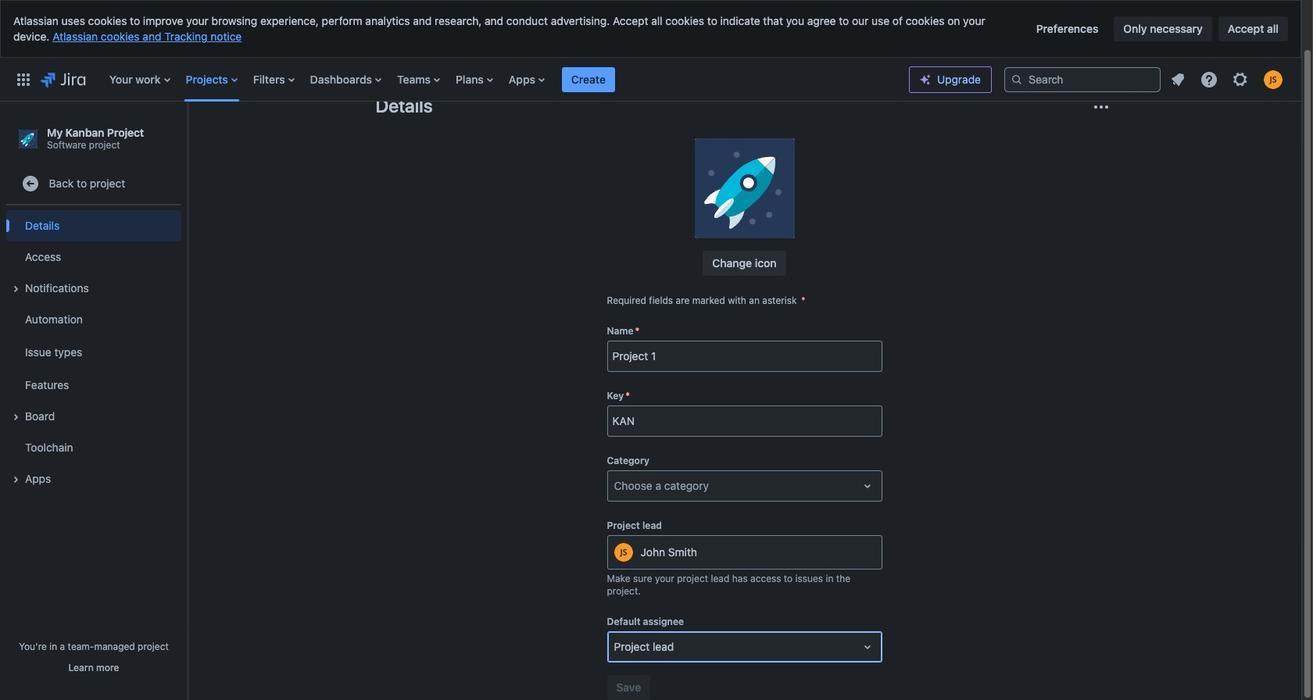 Task type: describe. For each thing, give the bounding box(es) containing it.
project avatar image
[[695, 138, 795, 238]]

1 open image from the top
[[858, 477, 877, 496]]

2 open image from the top
[[858, 638, 877, 657]]

search image
[[1011, 73, 1023, 86]]

Search field
[[1005, 67, 1161, 92]]

primary element
[[9, 57, 909, 101]]

sidebar element
[[0, 102, 188, 701]]

your profile and settings image
[[1264, 70, 1283, 89]]

0 horizontal spatial list
[[101, 57, 909, 101]]

3 expand image from the top
[[6, 471, 25, 490]]

group inside sidebar element
[[6, 206, 181, 500]]

sidebar navigation image
[[170, 120, 205, 152]]

2 expand image from the top
[[6, 408, 25, 427]]



Task type: vqa. For each thing, say whether or not it's contained in the screenshot.
first
no



Task type: locate. For each thing, give the bounding box(es) containing it.
0 vertical spatial open image
[[858, 477, 877, 496]]

expand image
[[6, 280, 25, 299], [6, 408, 25, 427], [6, 471, 25, 490]]

None search field
[[1005, 67, 1161, 92]]

help image
[[1200, 70, 1219, 89]]

None text field
[[614, 478, 617, 494]]

more options image
[[1092, 98, 1111, 116]]

banner
[[0, 57, 1302, 102]]

2 vertical spatial expand image
[[6, 471, 25, 490]]

notifications image
[[1169, 70, 1188, 89]]

1 vertical spatial expand image
[[6, 408, 25, 427]]

0 vertical spatial expand image
[[6, 280, 25, 299]]

group
[[6, 206, 181, 500]]

list
[[101, 57, 909, 101], [1164, 65, 1292, 93]]

open image
[[858, 477, 877, 496], [858, 638, 877, 657]]

list item
[[562, 57, 615, 101]]

1 expand image from the top
[[6, 280, 25, 299]]

settings image
[[1231, 70, 1250, 89]]

jira image
[[41, 70, 86, 89], [41, 70, 86, 89]]

appswitcher icon image
[[14, 70, 33, 89]]

None field
[[608, 342, 882, 371], [608, 407, 882, 435], [608, 342, 882, 371], [608, 407, 882, 435]]

1 vertical spatial open image
[[858, 638, 877, 657]]

1 horizontal spatial list
[[1164, 65, 1292, 93]]



